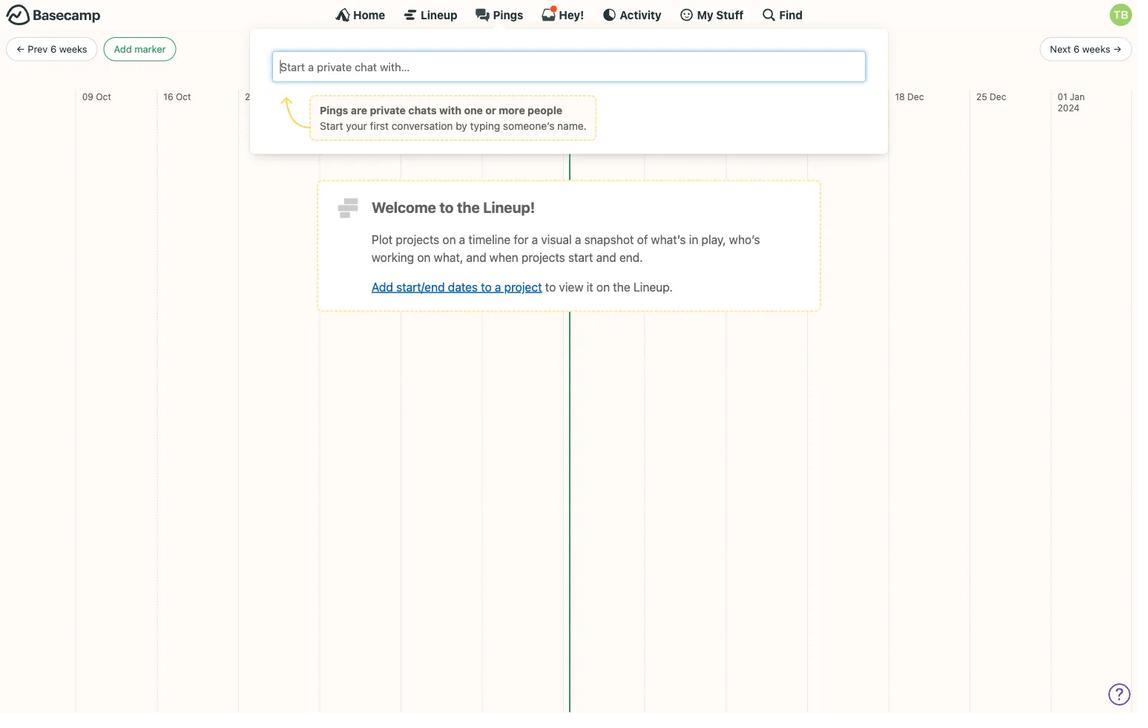 Task type: locate. For each thing, give the bounding box(es) containing it.
18
[[895, 91, 905, 102]]

to right the 'welcome'
[[440, 199, 454, 216]]

weeks left →
[[1083, 43, 1111, 55]]

oct right 16
[[176, 91, 191, 102]]

nov up more
[[501, 91, 518, 102]]

jan
[[1070, 91, 1085, 102]]

1 horizontal spatial dec
[[990, 91, 1007, 102]]

oct right 30
[[340, 91, 355, 102]]

1 vertical spatial pings
[[320, 104, 348, 116]]

to left view
[[545, 280, 556, 294]]

add marker
[[114, 43, 166, 55]]

more
[[499, 104, 525, 116]]

projects down visual
[[522, 250, 565, 264]]

add
[[114, 43, 132, 55], [372, 280, 393, 294]]

a left the project
[[495, 280, 501, 294]]

on up what, on the left top of the page
[[443, 232, 456, 246]]

1 horizontal spatial and
[[596, 250, 616, 264]]

20
[[570, 91, 581, 102]]

the up timeline
[[457, 199, 480, 216]]

→
[[1113, 43, 1122, 55]]

pings up today at the top left of page
[[493, 8, 524, 21]]

projects up working
[[396, 232, 440, 246]]

nov for 20 nov
[[584, 91, 600, 102]]

it
[[587, 280, 594, 294]]

6 right prev
[[50, 43, 56, 55]]

1 6 from the left
[[50, 43, 56, 55]]

add down working
[[372, 280, 393, 294]]

lineup
[[421, 8, 458, 21]]

2 horizontal spatial nov
[[584, 91, 600, 102]]

1 dec from the left
[[908, 91, 924, 102]]

someone's
[[503, 120, 555, 132]]

activity link
[[602, 7, 662, 22]]

to right dates
[[481, 280, 492, 294]]

13 nov
[[489, 91, 518, 102]]

1 horizontal spatial 6
[[1074, 43, 1080, 55]]

←
[[16, 43, 25, 55]]

a up 'start'
[[575, 232, 581, 246]]

pings
[[493, 8, 524, 21], [320, 104, 348, 116]]

0 vertical spatial pings
[[493, 8, 524, 21]]

1 vertical spatial add
[[372, 280, 393, 294]]

1 nov from the left
[[421, 91, 438, 102]]

on left what, on the left top of the page
[[417, 250, 431, 264]]

1 horizontal spatial add
[[372, 280, 393, 294]]

2 and from the left
[[596, 250, 616, 264]]

1 weeks from the left
[[59, 43, 87, 55]]

2 nov from the left
[[501, 91, 518, 102]]

weeks
[[59, 43, 87, 55], [1083, 43, 1111, 55]]

16 oct
[[164, 91, 191, 102]]

add left marker on the top
[[114, 43, 132, 55]]

chats
[[408, 104, 437, 116]]

nov for 13 nov
[[501, 91, 518, 102]]

add for add start/end dates to a project to view it on the lineup.
[[372, 280, 393, 294]]

and down snapshot
[[596, 250, 616, 264]]

25 dec
[[977, 91, 1007, 102]]

nov up chats
[[421, 91, 438, 102]]

nov right 20
[[584, 91, 600, 102]]

pings for pings
[[493, 8, 524, 21]]

to
[[440, 199, 454, 216], [481, 280, 492, 294], [545, 280, 556, 294]]

1 horizontal spatial the
[[613, 280, 631, 294]]

the down 'end.'
[[613, 280, 631, 294]]

2 oct from the left
[[176, 91, 191, 102]]

3 oct from the left
[[258, 91, 273, 102]]

with
[[439, 104, 462, 116]]

1 horizontal spatial pings
[[493, 8, 524, 21]]

one
[[464, 104, 483, 116]]

2 6 from the left
[[1074, 43, 1080, 55]]

30 oct
[[326, 91, 355, 102]]

25
[[977, 91, 988, 102]]

2 vertical spatial on
[[597, 280, 610, 294]]

a up what, on the left top of the page
[[459, 232, 466, 246]]

weeks right prev
[[59, 43, 87, 55]]

dec for 25 dec
[[990, 91, 1007, 102]]

06 nov
[[407, 91, 438, 102]]

oct
[[96, 91, 111, 102], [176, 91, 191, 102], [258, 91, 273, 102], [340, 91, 355, 102]]

play,
[[702, 232, 726, 246]]

welcome
[[372, 199, 436, 216]]

Start a private chat with… text field
[[279, 58, 860, 76]]

marker
[[135, 43, 166, 55]]

visual
[[541, 232, 572, 246]]

snapshot
[[585, 232, 634, 246]]

pings inside pings are private chats with one or more people start your first conversation by typing someone's name.
[[320, 104, 348, 116]]

30
[[326, 91, 337, 102]]

0 horizontal spatial to
[[440, 199, 454, 216]]

0 vertical spatial on
[[443, 232, 456, 246]]

2 dec from the left
[[990, 91, 1007, 102]]

1 vertical spatial projects
[[522, 250, 565, 264]]

view
[[559, 280, 584, 294]]

0 horizontal spatial weeks
[[59, 43, 87, 55]]

pings down 30
[[320, 104, 348, 116]]

oct right 23
[[258, 91, 273, 102]]

2 horizontal spatial on
[[597, 280, 610, 294]]

0 horizontal spatial 6
[[50, 43, 56, 55]]

oct for 23 oct
[[258, 91, 273, 102]]

0 vertical spatial the
[[457, 199, 480, 216]]

people
[[528, 104, 563, 116]]

dec right 18
[[908, 91, 924, 102]]

the
[[457, 199, 480, 216], [613, 280, 631, 294]]

dec
[[908, 91, 924, 102], [990, 91, 1007, 102]]

activity
[[620, 8, 662, 21]]

start/end
[[396, 280, 445, 294]]

lineup link
[[403, 7, 458, 22]]

hey!
[[559, 8, 584, 21]]

who's
[[729, 232, 760, 246]]

on right it
[[597, 280, 610, 294]]

dec for 18 dec
[[908, 91, 924, 102]]

0 vertical spatial projects
[[396, 232, 440, 246]]

and
[[466, 250, 487, 264], [596, 250, 616, 264]]

dec right 25
[[990, 91, 1007, 102]]

0 horizontal spatial dec
[[908, 91, 924, 102]]

on
[[443, 232, 456, 246], [417, 250, 431, 264], [597, 280, 610, 294]]

project
[[504, 280, 542, 294]]

1 horizontal spatial weeks
[[1083, 43, 1111, 55]]

4 oct from the left
[[340, 91, 355, 102]]

and down timeline
[[466, 250, 487, 264]]

my
[[697, 8, 714, 21]]

0 horizontal spatial add
[[114, 43, 132, 55]]

3 nov from the left
[[584, 91, 600, 102]]

6 right next
[[1074, 43, 1080, 55]]

0 horizontal spatial the
[[457, 199, 480, 216]]

0 horizontal spatial pings
[[320, 104, 348, 116]]

what,
[[434, 250, 463, 264]]

1 horizontal spatial nov
[[501, 91, 518, 102]]

oct right 09
[[96, 91, 111, 102]]

are
[[351, 104, 367, 116]]

pings inside popup button
[[493, 8, 524, 21]]

welcome to the lineup!
[[372, 199, 535, 216]]

add for add marker
[[114, 43, 132, 55]]

1 vertical spatial on
[[417, 250, 431, 264]]

start
[[568, 250, 593, 264]]

6
[[50, 43, 56, 55], [1074, 43, 1080, 55]]

nov
[[421, 91, 438, 102], [501, 91, 518, 102], [584, 91, 600, 102]]

find button
[[762, 7, 803, 22]]

09
[[82, 91, 93, 102]]

conversation
[[392, 120, 453, 132]]

0 horizontal spatial nov
[[421, 91, 438, 102]]

0 horizontal spatial and
[[466, 250, 487, 264]]

1 oct from the left
[[96, 91, 111, 102]]

← prev 6 weeks
[[16, 43, 87, 55]]

a
[[459, 232, 466, 246], [532, 232, 538, 246], [575, 232, 581, 246], [495, 280, 501, 294]]

your
[[346, 120, 367, 132]]

add start/end dates to a project link
[[372, 280, 542, 294]]

add marker link
[[104, 37, 176, 61]]

0 vertical spatial add
[[114, 43, 132, 55]]



Task type: describe. For each thing, give the bounding box(es) containing it.
1 horizontal spatial projects
[[522, 250, 565, 264]]

23
[[245, 91, 256, 102]]

for
[[514, 232, 529, 246]]

home
[[353, 8, 385, 21]]

name.
[[558, 120, 587, 132]]

2024
[[1058, 103, 1080, 113]]

pings for pings are private chats with one or more people start your first conversation by typing someone's name.
[[320, 104, 348, 116]]

home link
[[336, 7, 385, 22]]

timeline
[[469, 232, 511, 246]]

oct for 30 oct
[[340, 91, 355, 102]]

stuff
[[716, 8, 744, 21]]

nov for 06 nov
[[421, 91, 438, 102]]

plot
[[372, 232, 393, 246]]

switch accounts image
[[6, 4, 101, 27]]

09 oct
[[82, 91, 111, 102]]

or
[[486, 104, 496, 116]]

lineup.
[[634, 280, 673, 294]]

pings button
[[475, 7, 524, 22]]

06
[[407, 91, 419, 102]]

01 jan 2024
[[1058, 91, 1085, 113]]

first
[[370, 120, 389, 132]]

today
[[516, 42, 551, 56]]

oct for 16 oct
[[176, 91, 191, 102]]

private
[[370, 104, 406, 116]]

1 horizontal spatial on
[[443, 232, 456, 246]]

typing
[[470, 120, 500, 132]]

0 horizontal spatial projects
[[396, 232, 440, 246]]

0 horizontal spatial on
[[417, 250, 431, 264]]

by
[[456, 120, 467, 132]]

23 oct
[[245, 91, 273, 102]]

2 weeks from the left
[[1083, 43, 1111, 55]]

oct for 09 oct
[[96, 91, 111, 102]]

in
[[689, 232, 699, 246]]

18 dec
[[895, 91, 924, 102]]

hey! button
[[541, 5, 584, 22]]

dates
[[448, 280, 478, 294]]

plot projects on a timeline for a visual a snapshot of what's in play, who's working on what, and when projects start and end.
[[372, 232, 760, 264]]

end.
[[620, 250, 643, 264]]

of
[[637, 232, 648, 246]]

add start/end dates to a project to view it on the lineup.
[[372, 280, 673, 294]]

1 horizontal spatial to
[[481, 280, 492, 294]]

prev
[[28, 43, 48, 55]]

2 horizontal spatial to
[[545, 280, 556, 294]]

working
[[372, 250, 414, 264]]

next 6 weeks →
[[1050, 43, 1122, 55]]

my stuff button
[[680, 7, 744, 22]]

start
[[320, 120, 343, 132]]

next
[[1050, 43, 1071, 55]]

1 vertical spatial the
[[613, 280, 631, 294]]

01
[[1058, 91, 1068, 102]]

20 nov
[[570, 91, 600, 102]]

16
[[164, 91, 173, 102]]

find
[[780, 8, 803, 21]]

pings are private chats with one or more people start your first conversation by typing someone's name.
[[320, 104, 587, 132]]

13
[[489, 91, 499, 102]]

a right for
[[532, 232, 538, 246]]

when
[[490, 250, 519, 264]]

what's
[[651, 232, 686, 246]]

lineup!
[[483, 199, 535, 216]]

tim burton image
[[1110, 4, 1133, 26]]

my stuff
[[697, 8, 744, 21]]

main element
[[0, 0, 1138, 154]]

1 and from the left
[[466, 250, 487, 264]]



Task type: vqa. For each thing, say whether or not it's contained in the screenshot.
left new
no



